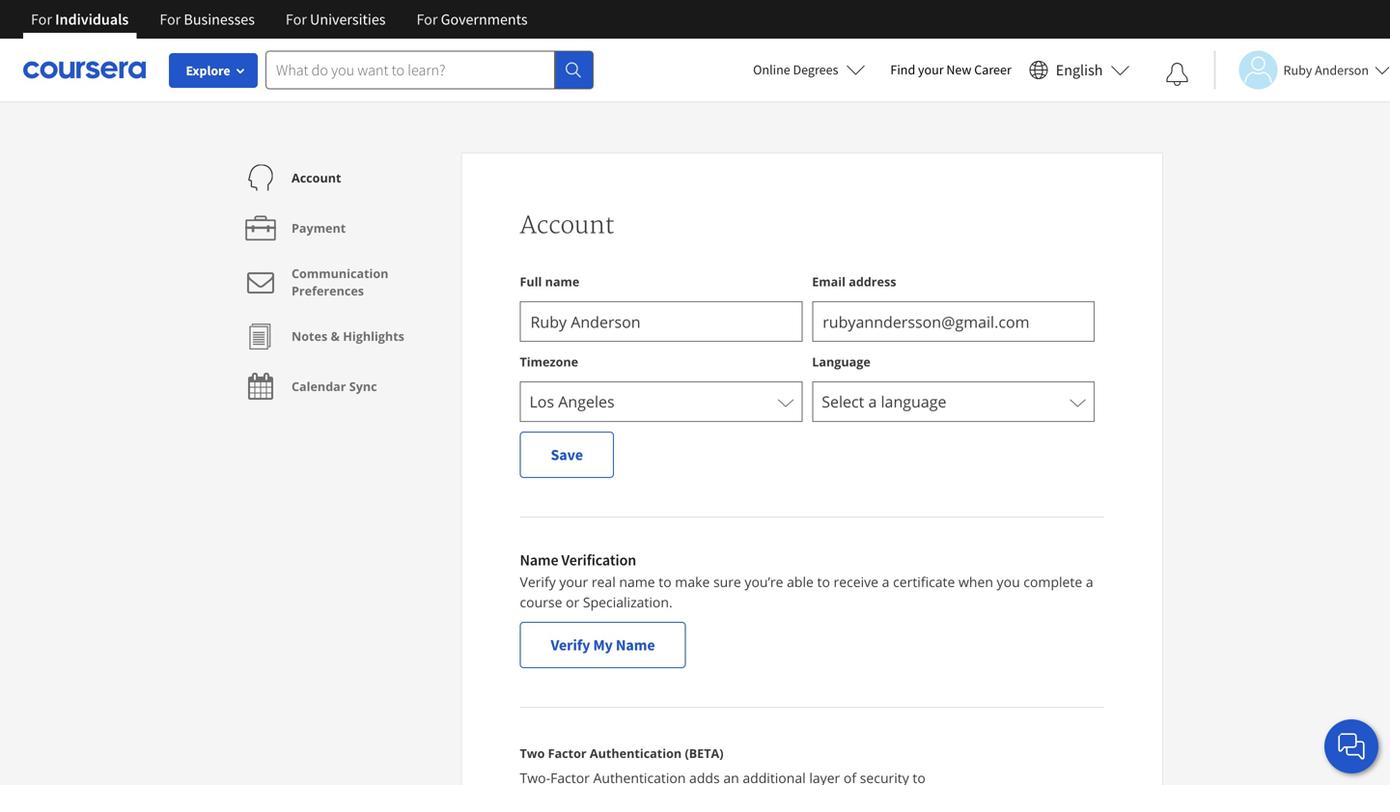 Task type: describe. For each thing, give the bounding box(es) containing it.
timezone
[[520, 353, 579, 370]]

complete
[[1024, 573, 1083, 591]]

language
[[812, 353, 871, 370]]

ruby anderson button
[[1214, 51, 1390, 89]]

verify my name
[[551, 635, 655, 655]]

find
[[891, 61, 916, 78]]

verify inside name verification verify your real name to make sure you're able to receive a certificate when you complete a course or specialization.
[[520, 573, 556, 591]]

real
[[592, 573, 616, 591]]

0 vertical spatial name
[[545, 273, 580, 290]]

career
[[975, 61, 1012, 78]]

coursera image
[[23, 54, 146, 85]]

make
[[675, 573, 710, 591]]

name inside name verification verify your real name to make sure you're able to receive a certificate when you complete a course or specialization.
[[619, 573, 655, 591]]

explore button
[[169, 53, 258, 88]]

full name
[[520, 273, 580, 290]]

0 vertical spatial your
[[918, 61, 944, 78]]

governments
[[441, 10, 528, 29]]

communication
[[292, 265, 389, 281]]

ruby
[[1284, 61, 1313, 79]]

course
[[520, 593, 562, 611]]

online
[[753, 61, 791, 78]]

two
[[520, 745, 545, 761]]

email address
[[812, 273, 897, 290]]

new
[[947, 61, 972, 78]]

individuals
[[55, 10, 129, 29]]

for businesses
[[160, 10, 255, 29]]

chat with us image
[[1336, 731, 1367, 762]]

online degrees
[[753, 61, 839, 78]]

payment
[[292, 220, 346, 236]]

online degrees button
[[738, 48, 881, 91]]

account element
[[227, 153, 461, 411]]

specialization.
[[583, 593, 673, 611]]

save button
[[520, 432, 614, 478]]

for for individuals
[[31, 10, 52, 29]]

save
[[551, 445, 583, 464]]

my
[[593, 635, 613, 655]]

name verification verify your real name to make sure you're able to receive a certificate when you complete a course or specialization.
[[520, 550, 1094, 611]]

name inside name verification verify your real name to make sure you're able to receive a certificate when you complete a course or specialization.
[[520, 550, 559, 570]]

Full name text field
[[520, 301, 803, 342]]

email
[[812, 273, 846, 290]]

for for businesses
[[160, 10, 181, 29]]

english button
[[1021, 39, 1138, 101]]

sync
[[349, 378, 377, 394]]

businesses
[[184, 10, 255, 29]]

communication preferences
[[292, 265, 389, 299]]

universities
[[310, 10, 386, 29]]

english
[[1056, 60, 1103, 80]]

highlights
[[343, 328, 405, 344]]

(beta)
[[685, 745, 724, 761]]

notes & highlights link
[[241, 311, 405, 361]]

find your new career link
[[881, 58, 1021, 82]]

you're
[[745, 573, 784, 591]]



Task type: vqa. For each thing, say whether or not it's contained in the screenshot.
based
no



Task type: locate. For each thing, give the bounding box(es) containing it.
banner navigation
[[15, 0, 543, 39]]

account link
[[241, 153, 341, 203]]

0 vertical spatial name
[[520, 550, 559, 570]]

for up what do you want to learn? text field
[[417, 10, 438, 29]]

a right complete
[[1086, 573, 1094, 591]]

your up or
[[559, 573, 588, 591]]

1 vertical spatial your
[[559, 573, 588, 591]]

to right able
[[817, 573, 830, 591]]

name up course
[[520, 550, 559, 570]]

name right full
[[545, 273, 580, 290]]

name
[[545, 273, 580, 290], [619, 573, 655, 591]]

for
[[31, 10, 52, 29], [160, 10, 181, 29], [286, 10, 307, 29], [417, 10, 438, 29]]

or
[[566, 593, 580, 611]]

1 horizontal spatial a
[[1086, 573, 1094, 591]]

name right my
[[616, 635, 655, 655]]

0 horizontal spatial name
[[520, 550, 559, 570]]

1 horizontal spatial account
[[520, 211, 615, 240]]

anderson
[[1315, 61, 1369, 79]]

to left make
[[659, 573, 672, 591]]

you
[[997, 573, 1020, 591]]

&
[[331, 328, 340, 344]]

1 horizontal spatial name
[[619, 573, 655, 591]]

a right the receive
[[882, 573, 890, 591]]

0 horizontal spatial a
[[882, 573, 890, 591]]

preferences
[[292, 282, 364, 299]]

find your new career
[[891, 61, 1012, 78]]

2 for from the left
[[160, 10, 181, 29]]

your
[[918, 61, 944, 78], [559, 573, 588, 591]]

0 horizontal spatial to
[[659, 573, 672, 591]]

verify my name link
[[520, 622, 686, 668]]

for left universities at top
[[286, 10, 307, 29]]

What do you want to learn? text field
[[266, 51, 555, 89]]

calendar
[[292, 378, 346, 394]]

1 horizontal spatial name
[[616, 635, 655, 655]]

1 vertical spatial name
[[616, 635, 655, 655]]

1 a from the left
[[882, 573, 890, 591]]

verify up course
[[520, 573, 556, 591]]

0 horizontal spatial your
[[559, 573, 588, 591]]

for governments
[[417, 10, 528, 29]]

for left individuals
[[31, 10, 52, 29]]

4 for from the left
[[417, 10, 438, 29]]

0 vertical spatial verify
[[520, 573, 556, 591]]

sure
[[714, 573, 741, 591]]

ruby anderson
[[1284, 61, 1369, 79]]

2 a from the left
[[1086, 573, 1094, 591]]

address
[[849, 273, 897, 290]]

factor
[[548, 745, 587, 761]]

name
[[520, 550, 559, 570], [616, 635, 655, 655]]

verification
[[562, 550, 636, 570]]

1 vertical spatial account
[[520, 211, 615, 240]]

1 for from the left
[[31, 10, 52, 29]]

certificate
[[893, 573, 955, 591]]

None search field
[[266, 51, 594, 89]]

to
[[659, 573, 672, 591], [817, 573, 830, 591]]

payment link
[[241, 203, 346, 253]]

1 vertical spatial verify
[[551, 635, 590, 655]]

0 vertical spatial account
[[292, 169, 341, 186]]

account
[[292, 169, 341, 186], [520, 211, 615, 240]]

calendar sync
[[292, 378, 377, 394]]

when
[[959, 573, 994, 591]]

able
[[787, 573, 814, 591]]

degrees
[[793, 61, 839, 78]]

1 to from the left
[[659, 573, 672, 591]]

notes & highlights
[[292, 328, 405, 344]]

0 horizontal spatial name
[[545, 273, 580, 290]]

your right find
[[918, 61, 944, 78]]

account up full name at the top of the page
[[520, 211, 615, 240]]

notes
[[292, 328, 328, 344]]

for universities
[[286, 10, 386, 29]]

for left businesses
[[160, 10, 181, 29]]

Email address text field
[[812, 301, 1095, 342]]

communication preferences link
[[241, 253, 447, 311]]

1 horizontal spatial your
[[918, 61, 944, 78]]

for individuals
[[31, 10, 129, 29]]

1 vertical spatial name
[[619, 573, 655, 591]]

name up "specialization."
[[619, 573, 655, 591]]

3 for from the left
[[286, 10, 307, 29]]

verify
[[520, 573, 556, 591], [551, 635, 590, 655]]

calendar sync link
[[241, 361, 377, 411]]

show notifications image
[[1166, 63, 1189, 86]]

full
[[520, 273, 542, 290]]

1 horizontal spatial to
[[817, 573, 830, 591]]

account up payment
[[292, 169, 341, 186]]

for for universities
[[286, 10, 307, 29]]

authentication
[[590, 745, 682, 761]]

2 to from the left
[[817, 573, 830, 591]]

two factor authentication (beta)
[[520, 745, 724, 761]]

receive
[[834, 573, 879, 591]]

explore
[[186, 62, 230, 79]]

verify left my
[[551, 635, 590, 655]]

a
[[882, 573, 890, 591], [1086, 573, 1094, 591]]

0 horizontal spatial account
[[292, 169, 341, 186]]

your inside name verification verify your real name to make sure you're able to receive a certificate when you complete a course or specialization.
[[559, 573, 588, 591]]

for for governments
[[417, 10, 438, 29]]



